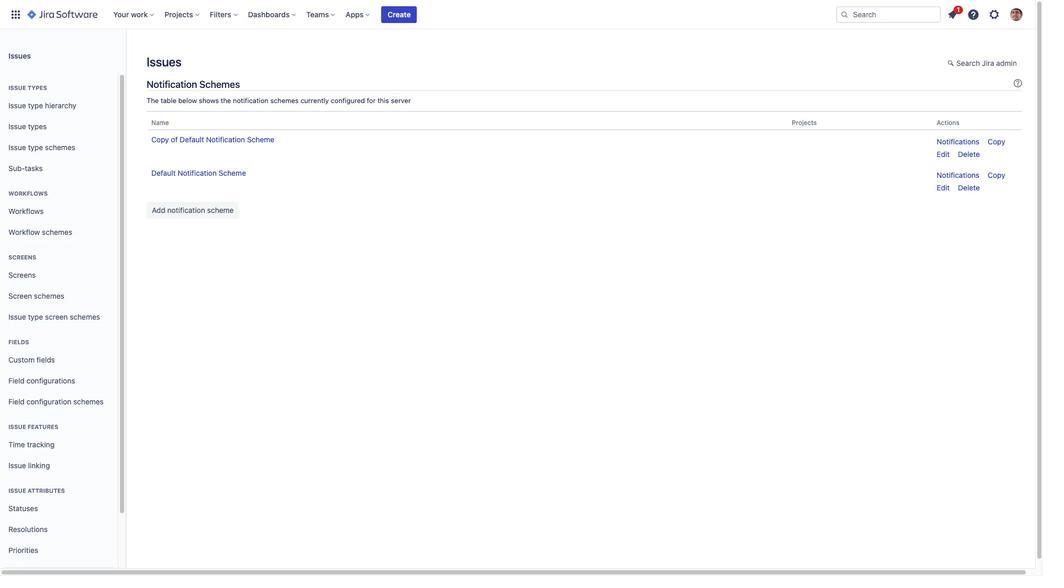 Task type: describe. For each thing, give the bounding box(es) containing it.
issue type screen schemes link
[[4, 307, 114, 328]]

of
[[171, 135, 178, 144]]

schemes up issue type screen schemes
[[34, 292, 64, 301]]

copy edit for default notification scheme
[[937, 171, 1006, 192]]

field for field configuration schemes
[[8, 397, 25, 406]]

custom fields link
[[4, 350, 114, 371]]

configuration
[[27, 397, 71, 406]]

issue types link
[[4, 116, 114, 137]]

issue for issue type hierarchy
[[8, 101, 26, 110]]

notifications link for default notification scheme
[[937, 171, 980, 180]]

issue for issue types
[[8, 122, 26, 131]]

issue type hierarchy
[[8, 101, 76, 110]]

workflows for workflows group
[[8, 190, 48, 197]]

0 vertical spatial notification
[[233, 97, 269, 105]]

name
[[151, 119, 169, 127]]

the
[[147, 97, 159, 105]]

issue features
[[8, 424, 58, 431]]

delete for default notification scheme
[[959, 183, 981, 192]]

work
[[131, 10, 148, 19]]

dashboards
[[248, 10, 290, 19]]

workflows group
[[4, 179, 114, 246]]

edit link for default notification scheme
[[937, 183, 950, 192]]

screen schemes link
[[4, 286, 114, 307]]

edit for default notification scheme
[[937, 183, 950, 192]]

delete link for default notification scheme
[[959, 183, 981, 192]]

tracking
[[27, 440, 55, 449]]

search
[[957, 59, 981, 68]]

0 vertical spatial default
[[180, 135, 204, 144]]

issue linking
[[8, 461, 50, 470]]

issue type hierarchy link
[[4, 95, 114, 116]]

apps button
[[343, 6, 374, 23]]

sub-tasks link
[[4, 158, 114, 179]]

priorities link
[[4, 541, 114, 562]]

workflows for workflows link
[[8, 207, 44, 216]]

priorities
[[8, 546, 38, 555]]

notification schemes
[[147, 79, 240, 90]]

Search field
[[837, 6, 942, 23]]

screens for screens group at left
[[8, 254, 36, 261]]

sub-
[[8, 164, 25, 173]]

security
[[28, 567, 55, 576]]

type for schemes
[[28, 143, 43, 152]]

attributes
[[28, 488, 65, 495]]

issue type schemes
[[8, 143, 75, 152]]

notifications for copy of default notification scheme
[[937, 137, 980, 146]]

issue for issue linking
[[8, 461, 26, 470]]

tasks
[[25, 164, 43, 173]]

primary element
[[6, 0, 837, 29]]

for
[[367, 97, 376, 105]]

notifications link for copy of default notification scheme
[[937, 137, 980, 146]]

schemes inside issue types group
[[45, 143, 75, 152]]

schemes inside workflows group
[[42, 228, 72, 237]]

below
[[178, 97, 197, 105]]

projects inside popup button
[[165, 10, 193, 19]]

1
[[958, 6, 960, 13]]

issue attributes group
[[4, 477, 114, 577]]

edit link for copy of default notification scheme
[[937, 150, 950, 159]]

issue type schemes link
[[4, 137, 114, 158]]

dashboards button
[[245, 6, 300, 23]]

search jira admin
[[957, 59, 1018, 68]]

your profile and settings image
[[1011, 8, 1023, 21]]

issue for issue type schemes
[[8, 143, 26, 152]]

the table below shows the notification schemes currently configured for this server
[[147, 97, 411, 105]]

types
[[28, 122, 47, 131]]

copy for copy of default notification scheme
[[988, 137, 1006, 146]]

0 vertical spatial scheme
[[247, 135, 275, 144]]

this
[[378, 97, 389, 105]]

fields
[[37, 356, 55, 364]]

issue for issue features
[[8, 424, 26, 431]]

issue features group
[[4, 413, 114, 480]]

screen
[[45, 313, 68, 322]]

default notification scheme
[[151, 169, 246, 178]]

copy of default notification scheme link
[[151, 135, 275, 144]]

issue for issue type screen schemes
[[8, 313, 26, 322]]

edit for copy of default notification scheme
[[937, 150, 950, 159]]

issue security schemes link
[[4, 562, 114, 577]]

create
[[388, 10, 411, 19]]

issue for issue attributes
[[8, 488, 26, 495]]

scheme
[[207, 206, 234, 215]]

fields group
[[4, 328, 114, 416]]

your work
[[113, 10, 148, 19]]

your
[[113, 10, 129, 19]]

actions
[[937, 119, 960, 127]]

banner containing your work
[[0, 0, 1036, 29]]

screen schemes
[[8, 292, 64, 301]]

resolutions link
[[4, 520, 114, 541]]

notification inside add notification scheme link
[[167, 206, 205, 215]]

sub-tasks
[[8, 164, 43, 173]]

schemes
[[200, 79, 240, 90]]

copy edit for copy of default notification scheme
[[937, 137, 1006, 159]]

time tracking link
[[4, 435, 114, 456]]

create button
[[382, 6, 417, 23]]

add
[[152, 206, 165, 215]]

issue types
[[8, 84, 47, 91]]

screens link
[[4, 265, 114, 286]]

copy for default notification scheme
[[988, 171, 1006, 180]]

issue attributes
[[8, 488, 65, 495]]

search jira admin link
[[943, 56, 1023, 72]]

resolutions
[[8, 525, 48, 534]]

workflow schemes link
[[4, 222, 114, 243]]

type for screen
[[28, 313, 43, 322]]

teams button
[[303, 6, 340, 23]]

schemes inside issue attributes "group"
[[57, 567, 87, 576]]

default notification scheme link
[[151, 169, 246, 178]]

workflow
[[8, 228, 40, 237]]



Task type: locate. For each thing, give the bounding box(es) containing it.
notifications for default notification scheme
[[937, 171, 980, 180]]

0 vertical spatial workflows
[[8, 190, 48, 197]]

0 vertical spatial edit
[[937, 150, 950, 159]]

2 edit link from the top
[[937, 183, 950, 192]]

schemes right screen
[[70, 313, 100, 322]]

issue type screen schemes
[[8, 313, 100, 322]]

0 vertical spatial copy link
[[988, 137, 1006, 146]]

1 issue from the top
[[8, 84, 26, 91]]

1 vertical spatial scheme
[[219, 169, 246, 178]]

2 notifications from the top
[[937, 171, 980, 180]]

default
[[180, 135, 204, 144], [151, 169, 176, 178]]

2 copy edit from the top
[[937, 171, 1006, 192]]

search image
[[841, 10, 849, 19]]

issues up the 'notification schemes'
[[147, 54, 182, 69]]

2 issue from the top
[[8, 101, 26, 110]]

issue up sub-
[[8, 143, 26, 152]]

issues up issue types
[[8, 51, 31, 60]]

0 vertical spatial edit link
[[937, 150, 950, 159]]

issue linking link
[[4, 456, 114, 477]]

field configuration schemes link
[[4, 392, 114, 413]]

1 vertical spatial notifications
[[937, 171, 980, 180]]

field inside field configurations link
[[8, 377, 25, 385]]

shows
[[199, 97, 219, 105]]

issue for issue security schemes
[[8, 567, 26, 576]]

schemes down issue types 'link'
[[45, 143, 75, 152]]

1 horizontal spatial projects
[[792, 119, 817, 127]]

delete link for copy of default notification scheme
[[959, 150, 981, 159]]

types
[[28, 84, 47, 91]]

edit
[[937, 150, 950, 159], [937, 183, 950, 192]]

1 vertical spatial projects
[[792, 119, 817, 127]]

issue security schemes
[[8, 567, 87, 576]]

workflows
[[8, 190, 48, 197], [8, 207, 44, 216]]

9 issue from the top
[[8, 567, 26, 576]]

1 edit link from the top
[[937, 150, 950, 159]]

0 vertical spatial projects
[[165, 10, 193, 19]]

copy link for copy of default notification scheme
[[988, 137, 1006, 146]]

type down types at the left of the page
[[28, 101, 43, 110]]

screens down workflow at the left
[[8, 254, 36, 261]]

issue inside issue security schemes link
[[8, 567, 26, 576]]

add notification scheme link
[[147, 202, 239, 219]]

screens inside screens link
[[8, 271, 36, 280]]

issue inside 'issue type schemes' link
[[8, 143, 26, 152]]

table
[[161, 97, 177, 105]]

workflow schemes
[[8, 228, 72, 237]]

field
[[8, 377, 25, 385], [8, 397, 25, 406]]

7 issue from the top
[[8, 461, 26, 470]]

issue inside 'issue type hierarchy' link
[[8, 101, 26, 110]]

issue for issue types
[[8, 84, 26, 91]]

0 vertical spatial screens
[[8, 254, 36, 261]]

0 vertical spatial delete link
[[959, 150, 981, 159]]

copy link for default notification scheme
[[988, 171, 1006, 180]]

1 type from the top
[[28, 101, 43, 110]]

default down of
[[151, 169, 176, 178]]

0 vertical spatial notifications
[[937, 137, 980, 146]]

issue left types
[[8, 122, 26, 131]]

delete link
[[959, 150, 981, 159], [959, 183, 981, 192]]

server
[[391, 97, 411, 105]]

fields
[[8, 339, 29, 346]]

2 screens from the top
[[8, 271, 36, 280]]

2 edit from the top
[[937, 183, 950, 192]]

1 vertical spatial delete
[[959, 183, 981, 192]]

0 horizontal spatial default
[[151, 169, 176, 178]]

0 horizontal spatial issues
[[8, 51, 31, 60]]

1 vertical spatial field
[[8, 397, 25, 406]]

issue inside issue linking link
[[8, 461, 26, 470]]

currently
[[301, 97, 329, 105]]

type left screen
[[28, 313, 43, 322]]

help image
[[968, 8, 980, 21]]

5 issue from the top
[[8, 313, 26, 322]]

field up issue features
[[8, 397, 25, 406]]

0 horizontal spatial projects
[[165, 10, 193, 19]]

issue down priorities
[[8, 567, 26, 576]]

schemes down priorities link
[[57, 567, 87, 576]]

the
[[221, 97, 231, 105]]

1 vertical spatial type
[[28, 143, 43, 152]]

1 horizontal spatial issues
[[147, 54, 182, 69]]

statuses
[[8, 504, 38, 513]]

linking
[[28, 461, 50, 470]]

scheme down copy of default notification scheme "link"
[[219, 169, 246, 178]]

0 vertical spatial notifications link
[[937, 137, 980, 146]]

issue types
[[8, 122, 47, 131]]

2 field from the top
[[8, 397, 25, 406]]

2 delete from the top
[[959, 183, 981, 192]]

custom fields
[[8, 356, 55, 364]]

issue down issue types
[[8, 101, 26, 110]]

appswitcher icon image
[[9, 8, 22, 21]]

schemes left currently
[[270, 97, 299, 105]]

field inside field configuration schemes "link"
[[8, 397, 25, 406]]

2 delete link from the top
[[959, 183, 981, 192]]

type up tasks
[[28, 143, 43, 152]]

issue up time
[[8, 424, 26, 431]]

edit link
[[937, 150, 950, 159], [937, 183, 950, 192]]

1 vertical spatial default
[[151, 169, 176, 178]]

screen
[[8, 292, 32, 301]]

1 horizontal spatial scheme
[[247, 135, 275, 144]]

copy
[[151, 135, 169, 144], [988, 137, 1006, 146], [988, 171, 1006, 180]]

workflows link
[[4, 201, 114, 222]]

2 type from the top
[[28, 143, 43, 152]]

1 vertical spatial screens
[[8, 271, 36, 280]]

copy of default notification scheme
[[151, 135, 275, 144]]

1 workflows from the top
[[8, 190, 48, 197]]

2 vertical spatial notification
[[178, 169, 217, 178]]

sidebar navigation image
[[114, 42, 137, 63]]

0 horizontal spatial notification
[[167, 206, 205, 215]]

1 screens from the top
[[8, 254, 36, 261]]

delete
[[959, 150, 981, 159], [959, 183, 981, 192]]

copy edit
[[937, 137, 1006, 159], [937, 171, 1006, 192]]

1 vertical spatial copy link
[[988, 171, 1006, 180]]

type inside 'issue type hierarchy' link
[[28, 101, 43, 110]]

3 type from the top
[[28, 313, 43, 322]]

screens group
[[4, 243, 114, 331]]

screens for screens link
[[8, 271, 36, 280]]

type for hierarchy
[[28, 101, 43, 110]]

1 delete from the top
[[959, 150, 981, 159]]

2 notifications link from the top
[[937, 171, 980, 180]]

filters button
[[207, 6, 242, 23]]

2 vertical spatial type
[[28, 313, 43, 322]]

3 issue from the top
[[8, 122, 26, 131]]

configurations
[[27, 377, 75, 385]]

copy link
[[988, 137, 1006, 146], [988, 171, 1006, 180]]

schemes down field configurations link
[[73, 397, 104, 406]]

1 notifications from the top
[[937, 137, 980, 146]]

1 field from the top
[[8, 377, 25, 385]]

features
[[28, 424, 58, 431]]

type inside 'issue type schemes' link
[[28, 143, 43, 152]]

2 copy link from the top
[[988, 171, 1006, 180]]

schemes inside "link"
[[73, 397, 104, 406]]

0 horizontal spatial scheme
[[219, 169, 246, 178]]

notification right add
[[167, 206, 205, 215]]

workflows inside workflows link
[[8, 207, 44, 216]]

1 vertical spatial edit
[[937, 183, 950, 192]]

notifications image
[[947, 8, 959, 21]]

notifications link
[[937, 137, 980, 146], [937, 171, 980, 180]]

field for field configurations
[[8, 377, 25, 385]]

notification down copy of default notification scheme "link"
[[178, 169, 217, 178]]

1 edit from the top
[[937, 150, 950, 159]]

teams
[[307, 10, 329, 19]]

banner
[[0, 0, 1036, 29]]

type inside issue type screen schemes link
[[28, 313, 43, 322]]

notification right the
[[233, 97, 269, 105]]

issue left types at the left of the page
[[8, 84, 26, 91]]

0 vertical spatial type
[[28, 101, 43, 110]]

apps
[[346, 10, 364, 19]]

field configuration schemes
[[8, 397, 104, 406]]

1 horizontal spatial notification
[[233, 97, 269, 105]]

your work button
[[110, 6, 158, 23]]

6 issue from the top
[[8, 424, 26, 431]]

issue types group
[[4, 73, 114, 182]]

1 copy edit from the top
[[937, 137, 1006, 159]]

issue inside issue types 'link'
[[8, 122, 26, 131]]

0 vertical spatial field
[[8, 377, 25, 385]]

projects button
[[162, 6, 204, 23]]

screens up screen
[[8, 271, 36, 280]]

1 vertical spatial notification
[[206, 135, 245, 144]]

issue down time
[[8, 461, 26, 470]]

issues
[[8, 51, 31, 60], [147, 54, 182, 69]]

add notification scheme
[[152, 206, 234, 215]]

0 vertical spatial copy edit
[[937, 137, 1006, 159]]

0 vertical spatial notification
[[147, 79, 197, 90]]

field configurations link
[[4, 371, 114, 392]]

1 vertical spatial workflows
[[8, 207, 44, 216]]

hierarchy
[[45, 101, 76, 110]]

notifications
[[937, 137, 980, 146], [937, 171, 980, 180]]

issue inside issue type screen schemes link
[[8, 313, 26, 322]]

4 issue from the top
[[8, 143, 26, 152]]

1 notifications link from the top
[[937, 137, 980, 146]]

0 vertical spatial delete
[[959, 150, 981, 159]]

jira
[[983, 59, 995, 68]]

jira software image
[[27, 8, 98, 21], [27, 8, 98, 21]]

configured
[[331, 97, 365, 105]]

issue down screen
[[8, 313, 26, 322]]

issue up statuses
[[8, 488, 26, 495]]

2 workflows from the top
[[8, 207, 44, 216]]

statuses link
[[4, 499, 114, 520]]

small image
[[948, 59, 957, 68]]

workflows up workflow at the left
[[8, 207, 44, 216]]

delete for copy of default notification scheme
[[959, 150, 981, 159]]

1 vertical spatial delete link
[[959, 183, 981, 192]]

workflows down the sub-tasks
[[8, 190, 48, 197]]

filters
[[210, 10, 231, 19]]

time tracking
[[8, 440, 55, 449]]

1 vertical spatial notification
[[167, 206, 205, 215]]

notification up table
[[147, 79, 197, 90]]

field down custom
[[8, 377, 25, 385]]

field configurations
[[8, 377, 75, 385]]

admin
[[997, 59, 1018, 68]]

1 horizontal spatial default
[[180, 135, 204, 144]]

custom
[[8, 356, 35, 364]]

8 issue from the top
[[8, 488, 26, 495]]

1 copy link from the top
[[988, 137, 1006, 146]]

schemes down workflows link
[[42, 228, 72, 237]]

1 vertical spatial edit link
[[937, 183, 950, 192]]

projects
[[165, 10, 193, 19], [792, 119, 817, 127]]

default right of
[[180, 135, 204, 144]]

1 vertical spatial notifications link
[[937, 171, 980, 180]]

scheme down the table below shows the notification schemes currently configured for this server
[[247, 135, 275, 144]]

1 delete link from the top
[[959, 150, 981, 159]]

notification down the
[[206, 135, 245, 144]]

1 vertical spatial copy edit
[[937, 171, 1006, 192]]

settings image
[[989, 8, 1001, 21]]

time
[[8, 440, 25, 449]]

notification
[[147, 79, 197, 90], [206, 135, 245, 144], [178, 169, 217, 178]]



Task type: vqa. For each thing, say whether or not it's contained in the screenshot.
luctus inside the MUS MAURIS VITAE ULTRICIES LEO INTEGER MALESUADA NUNC VEL RISUS. PURUS SIT AMET LUCTUS VENENATIS LECTUS MAGNA FRINGILLA URNA PORTTITOR. ULTRICIES MI EGET MAURIS PHARETRA ET ULTRICES NEQUE ORNARE. ENIM PRAESENT ELEMENTUM FACILISIS LEO VEL FRINGILLA EST. ID EU NISL NUNC MI IPSUM FAUCIBUS. MAECENAS VOLUTPAT BLANDIT ALIQUAM ETIAM ERAT VELIT SCELERISQUE IN. ULTRICIES MI EGET MAURIS PHARETRA ET ULTRICES. VESTIBULUM LOREM SED RISUS ULTRICIES TRISTIQUE NULLA.
no



